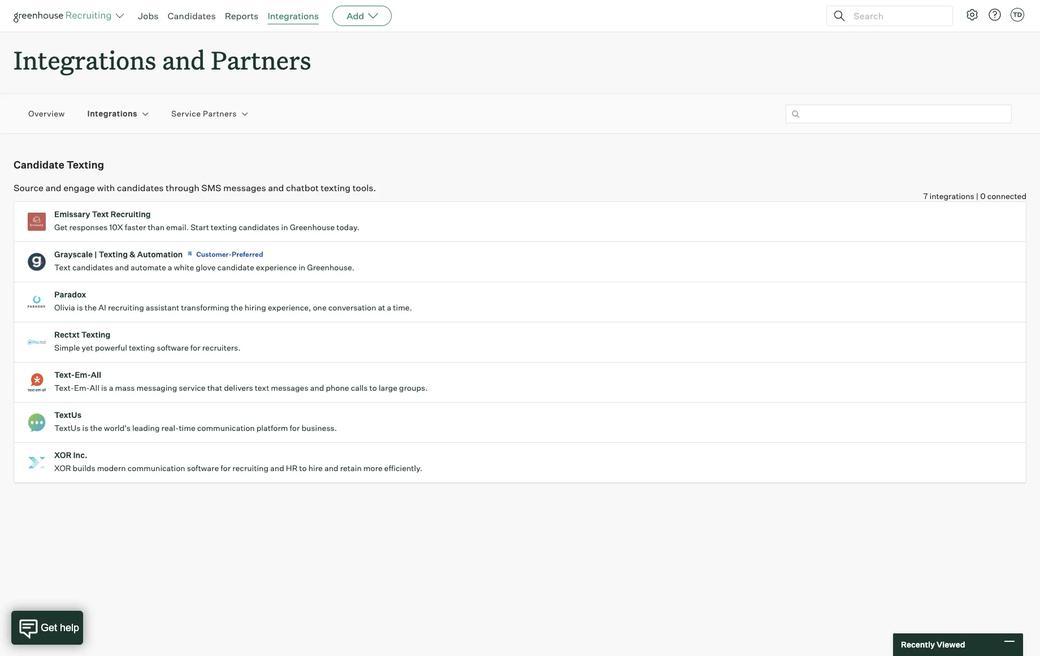 Task type: locate. For each thing, give the bounding box(es) containing it.
xor left inc.
[[54, 450, 72, 460]]

messages right text
[[271, 383, 309, 393]]

greenhouse
[[290, 222, 335, 232]]

0 vertical spatial texting
[[321, 182, 351, 194]]

the for recruiting
[[85, 303, 97, 312]]

leading
[[132, 423, 160, 433]]

a inside the text-em-all text-em-all is a mass messaging service that delivers text messages and phone calls to large groups.
[[109, 383, 113, 393]]

phone
[[326, 383, 349, 393]]

2 vertical spatial texting
[[81, 330, 111, 339]]

2 vertical spatial is
[[82, 423, 88, 433]]

to right calls
[[370, 383, 377, 393]]

candidates up preferred
[[239, 222, 280, 232]]

1 horizontal spatial integrations link
[[268, 10, 319, 21]]

chatbot
[[286, 182, 319, 194]]

through
[[166, 182, 200, 194]]

automation
[[137, 250, 183, 259]]

is
[[77, 303, 83, 312], [101, 383, 107, 393], [82, 423, 88, 433]]

0 vertical spatial in
[[281, 222, 288, 232]]

texting
[[321, 182, 351, 194], [211, 222, 237, 232], [129, 343, 155, 352]]

the for leading
[[90, 423, 102, 433]]

1 vertical spatial software
[[187, 463, 219, 473]]

for for recruiters.
[[190, 343, 201, 352]]

0 horizontal spatial for
[[190, 343, 201, 352]]

is inside 'paradox olivia is the ai recruiting assistant transforming the hiring experience, one conversation at a time.'
[[77, 303, 83, 312]]

is inside textus textus is the world's leading real-time communication platform for business.
[[82, 423, 88, 433]]

is right olivia
[[77, 303, 83, 312]]

service
[[179, 383, 206, 393]]

a right at
[[387, 303, 392, 312]]

0 vertical spatial |
[[977, 191, 979, 201]]

0 horizontal spatial integrations link
[[87, 108, 137, 119]]

assistant
[[146, 303, 179, 312]]

software down time
[[187, 463, 219, 473]]

0 vertical spatial recruiting
[[108, 303, 144, 312]]

the left world's
[[90, 423, 102, 433]]

1 vertical spatial all
[[90, 383, 99, 393]]

the
[[85, 303, 97, 312], [231, 303, 243, 312], [90, 423, 102, 433]]

0 horizontal spatial candidates
[[72, 263, 113, 272]]

recruiters.
[[202, 343, 241, 352]]

partners right service at the top
[[203, 109, 237, 118]]

1 horizontal spatial candidates
[[117, 182, 164, 194]]

texting up engage
[[67, 158, 104, 171]]

0 vertical spatial integrations link
[[268, 10, 319, 21]]

texting left &
[[99, 250, 128, 259]]

1 horizontal spatial messages
[[271, 383, 309, 393]]

2 vertical spatial integrations
[[87, 109, 137, 118]]

0 horizontal spatial a
[[109, 383, 113, 393]]

simple
[[54, 343, 80, 352]]

to right hr
[[299, 463, 307, 473]]

greenhouse recruiting image
[[14, 9, 115, 23]]

partners down 'reports'
[[211, 43, 311, 76]]

0 horizontal spatial texting
[[129, 343, 155, 352]]

1 vertical spatial integrations link
[[87, 108, 137, 119]]

0 vertical spatial to
[[370, 383, 377, 393]]

0 horizontal spatial text
[[54, 263, 71, 272]]

communication inside textus textus is the world's leading real-time communication platform for business.
[[197, 423, 255, 433]]

recruiting left hr
[[233, 463, 269, 473]]

| left "0"
[[977, 191, 979, 201]]

in inside the "emissary text recruiting get responses 10x faster than email. start texting candidates in greenhouse today."
[[281, 222, 288, 232]]

communication up xor inc. xor builds modern communication software for recruiting and hr to hire and retain more efficiently.
[[197, 423, 255, 433]]

recently viewed
[[902, 640, 966, 649]]

1 horizontal spatial texting
[[211, 222, 237, 232]]

1 horizontal spatial a
[[168, 263, 172, 272]]

2 vertical spatial a
[[109, 383, 113, 393]]

integrations and partners
[[14, 43, 311, 76]]

integrations link
[[268, 10, 319, 21], [87, 108, 137, 119]]

business.
[[302, 423, 337, 433]]

integrations for bottom integrations link
[[87, 109, 137, 118]]

1 vertical spatial candidates
[[239, 222, 280, 232]]

0
[[981, 191, 986, 201]]

1 horizontal spatial recruiting
[[233, 463, 269, 473]]

platform
[[257, 423, 288, 433]]

to
[[370, 383, 377, 393], [299, 463, 307, 473]]

experience,
[[268, 303, 311, 312]]

1 horizontal spatial for
[[221, 463, 231, 473]]

xor
[[54, 450, 72, 460], [54, 463, 71, 473]]

retain
[[340, 463, 362, 473]]

1 vertical spatial messages
[[271, 383, 309, 393]]

and left hr
[[270, 463, 284, 473]]

0 horizontal spatial communication
[[128, 463, 185, 473]]

messages right sms
[[223, 182, 266, 194]]

0 vertical spatial candidates
[[117, 182, 164, 194]]

all left mass
[[90, 383, 99, 393]]

1 vertical spatial |
[[94, 250, 97, 259]]

candidate
[[14, 158, 64, 171]]

service partners link
[[171, 108, 237, 119]]

0 horizontal spatial messages
[[223, 182, 266, 194]]

responses
[[69, 222, 108, 232]]

texting for candidate
[[67, 158, 104, 171]]

candidates inside the "emissary text recruiting get responses 10x faster than email. start texting candidates in greenhouse today."
[[239, 222, 280, 232]]

textus textus is the world's leading real-time communication platform for business.
[[54, 410, 337, 433]]

recruiting inside 'paradox olivia is the ai recruiting assistant transforming the hiring experience, one conversation at a time.'
[[108, 303, 144, 312]]

0 vertical spatial is
[[77, 303, 83, 312]]

2 horizontal spatial for
[[290, 423, 300, 433]]

textus
[[54, 410, 82, 420], [54, 423, 81, 433]]

0 vertical spatial text
[[92, 209, 109, 219]]

software inside rectxt texting simple yet powerful texting software for recruiters.
[[157, 343, 189, 352]]

1 vertical spatial xor
[[54, 463, 71, 473]]

1 vertical spatial is
[[101, 383, 107, 393]]

for
[[190, 343, 201, 352], [290, 423, 300, 433], [221, 463, 231, 473]]

is left mass
[[101, 383, 107, 393]]

software down "assistant"
[[157, 343, 189, 352]]

efficiently.
[[384, 463, 423, 473]]

texting left tools.
[[321, 182, 351, 194]]

2 horizontal spatial candidates
[[239, 222, 280, 232]]

1 vertical spatial text
[[54, 263, 71, 272]]

texting up yet on the bottom left of the page
[[81, 330, 111, 339]]

the left ai
[[85, 303, 97, 312]]

2 horizontal spatial texting
[[321, 182, 351, 194]]

0 vertical spatial for
[[190, 343, 201, 352]]

software inside xor inc. xor builds modern communication software for recruiting and hr to hire and retain more efficiently.
[[187, 463, 219, 473]]

for inside rectxt texting simple yet powerful texting software for recruiters.
[[190, 343, 201, 352]]

0 vertical spatial integrations
[[268, 10, 319, 21]]

text inside the "emissary text recruiting get responses 10x faster than email. start texting candidates in greenhouse today."
[[92, 209, 109, 219]]

2 vertical spatial candidates
[[72, 263, 113, 272]]

2 vertical spatial texting
[[129, 343, 155, 352]]

xor left "builds"
[[54, 463, 71, 473]]

0 vertical spatial communication
[[197, 423, 255, 433]]

for down textus textus is the world's leading real-time communication platform for business.
[[221, 463, 231, 473]]

communication down the "leading"
[[128, 463, 185, 473]]

texting for candidates
[[211, 222, 237, 232]]

add
[[347, 10, 364, 21]]

ai
[[98, 303, 106, 312]]

texting for rectxt
[[81, 330, 111, 339]]

more
[[364, 463, 383, 473]]

1 vertical spatial to
[[299, 463, 307, 473]]

candidates up "recruiting"
[[117, 182, 164, 194]]

and inside the text-em-all text-em-all is a mass messaging service that delivers text messages and phone calls to large groups.
[[310, 383, 324, 393]]

0 vertical spatial text-
[[54, 370, 75, 380]]

1 horizontal spatial |
[[977, 191, 979, 201]]

1 horizontal spatial text
[[92, 209, 109, 219]]

the inside textus textus is the world's leading real-time communication platform for business.
[[90, 423, 102, 433]]

recruiting right ai
[[108, 303, 144, 312]]

source and engage with candidates through sms messages and chatbot texting tools.
[[14, 182, 376, 194]]

| right "grayscale"
[[94, 250, 97, 259]]

1 vertical spatial integrations
[[14, 43, 156, 76]]

communication inside xor inc. xor builds modern communication software for recruiting and hr to hire and retain more efficiently.
[[128, 463, 185, 473]]

0 horizontal spatial recruiting
[[108, 303, 144, 312]]

0 vertical spatial messages
[[223, 182, 266, 194]]

1 vertical spatial a
[[387, 303, 392, 312]]

in left greenhouse
[[281, 222, 288, 232]]

2 vertical spatial for
[[221, 463, 231, 473]]

text up responses
[[92, 209, 109, 219]]

1 vertical spatial texting
[[99, 250, 128, 259]]

for left recruiters. on the left of the page
[[190, 343, 201, 352]]

0 vertical spatial xor
[[54, 450, 72, 460]]

text-
[[54, 370, 75, 380], [54, 383, 74, 393]]

0 vertical spatial textus
[[54, 410, 82, 420]]

1 vertical spatial recruiting
[[233, 463, 269, 473]]

a left white
[[168, 263, 172, 272]]

0 horizontal spatial to
[[299, 463, 307, 473]]

and
[[162, 43, 205, 76], [45, 182, 61, 194], [268, 182, 284, 194], [115, 263, 129, 272], [310, 383, 324, 393], [270, 463, 284, 473], [325, 463, 339, 473]]

1 vertical spatial partners
[[203, 109, 237, 118]]

texting inside the "emissary text recruiting get responses 10x faster than email. start texting candidates in greenhouse today."
[[211, 222, 237, 232]]

0 horizontal spatial in
[[281, 222, 288, 232]]

2 horizontal spatial a
[[387, 303, 392, 312]]

communication
[[197, 423, 255, 433], [128, 463, 185, 473]]

in right experience
[[299, 263, 305, 272]]

texting right start in the left top of the page
[[211, 222, 237, 232]]

modern
[[97, 463, 126, 473]]

rectxt texting simple yet powerful texting software for recruiters.
[[54, 330, 241, 352]]

automate
[[131, 263, 166, 272]]

1 vertical spatial text-
[[54, 383, 74, 393]]

text down "grayscale"
[[54, 263, 71, 272]]

candidates
[[117, 182, 164, 194], [239, 222, 280, 232], [72, 263, 113, 272]]

1 vertical spatial textus
[[54, 423, 81, 433]]

texting for tools.
[[321, 182, 351, 194]]

1 horizontal spatial to
[[370, 383, 377, 393]]

texting right the powerful
[[129, 343, 155, 352]]

0 vertical spatial texting
[[67, 158, 104, 171]]

jobs link
[[138, 10, 159, 21]]

and left phone
[[310, 383, 324, 393]]

viewed
[[937, 640, 966, 649]]

None text field
[[786, 104, 1012, 123]]

reports
[[225, 10, 259, 21]]

software for texting
[[157, 343, 189, 352]]

partners
[[211, 43, 311, 76], [203, 109, 237, 118]]

messages inside the text-em-all text-em-all is a mass messaging service that delivers text messages and phone calls to large groups.
[[271, 383, 309, 393]]

1 vertical spatial for
[[290, 423, 300, 433]]

all
[[91, 370, 101, 380], [90, 383, 99, 393]]

texting
[[67, 158, 104, 171], [99, 250, 128, 259], [81, 330, 111, 339]]

1 horizontal spatial communication
[[197, 423, 255, 433]]

1 vertical spatial communication
[[128, 463, 185, 473]]

1 vertical spatial texting
[[211, 222, 237, 232]]

at
[[378, 303, 385, 312]]

|
[[977, 191, 979, 201], [94, 250, 97, 259]]

xor inc. xor builds modern communication software for recruiting and hr to hire and retain more efficiently.
[[54, 450, 423, 473]]

a left mass
[[109, 383, 113, 393]]

em-
[[75, 370, 91, 380], [74, 383, 90, 393]]

is for textus
[[82, 423, 88, 433]]

candidates down "grayscale"
[[72, 263, 113, 272]]

for right 'platform'
[[290, 423, 300, 433]]

all down yet on the bottom left of the page
[[91, 370, 101, 380]]

is up inc.
[[82, 423, 88, 433]]

inc.
[[73, 450, 87, 460]]

and right hire
[[325, 463, 339, 473]]

1 vertical spatial in
[[299, 263, 305, 272]]

for inside xor inc. xor builds modern communication software for recruiting and hr to hire and retain more efficiently.
[[221, 463, 231, 473]]

preferred
[[232, 250, 263, 259]]

messages
[[223, 182, 266, 194], [271, 383, 309, 393]]

0 vertical spatial a
[[168, 263, 172, 272]]

text
[[255, 383, 269, 393]]

0 vertical spatial software
[[157, 343, 189, 352]]

texting inside rectxt texting simple yet powerful texting software for recruiters.
[[81, 330, 111, 339]]

that
[[207, 383, 222, 393]]

1 xor from the top
[[54, 450, 72, 460]]



Task type: describe. For each thing, give the bounding box(es) containing it.
10x
[[109, 222, 123, 232]]

large
[[379, 383, 398, 393]]

grayscale
[[54, 250, 93, 259]]

td
[[1013, 11, 1023, 19]]

2 textus from the top
[[54, 423, 81, 433]]

jobs
[[138, 10, 159, 21]]

transforming
[[181, 303, 229, 312]]

real-
[[161, 423, 179, 433]]

emissary text recruiting get responses 10x faster than email. start texting candidates in greenhouse today.
[[54, 209, 360, 232]]

7 integrations | 0 connected
[[924, 191, 1027, 201]]

integrations for integrations link to the right
[[268, 10, 319, 21]]

0 horizontal spatial |
[[94, 250, 97, 259]]

with
[[97, 182, 115, 194]]

glove
[[196, 263, 216, 272]]

1 vertical spatial em-
[[74, 383, 90, 393]]

recently
[[902, 640, 935, 649]]

mass
[[115, 383, 135, 393]]

candidates
[[168, 10, 216, 21]]

&
[[130, 250, 136, 259]]

today.
[[337, 222, 360, 232]]

yet
[[82, 343, 93, 352]]

messaging
[[137, 383, 177, 393]]

hiring
[[245, 303, 266, 312]]

builds
[[73, 463, 95, 473]]

add button
[[333, 6, 392, 26]]

world's
[[104, 423, 131, 433]]

time.
[[393, 303, 412, 312]]

groups.
[[399, 383, 428, 393]]

paradox olivia is the ai recruiting assistant transforming the hiring experience, one conversation at a time.
[[54, 290, 412, 312]]

text-em-all text-em-all is a mass messaging service that delivers text messages and phone calls to large groups.
[[54, 370, 428, 393]]

td button
[[1009, 6, 1027, 24]]

white
[[174, 263, 194, 272]]

recruiting
[[111, 209, 151, 219]]

powerful
[[95, 343, 127, 352]]

tools.
[[353, 182, 376, 194]]

conversation
[[328, 303, 376, 312]]

0 vertical spatial em-
[[75, 370, 91, 380]]

1 textus from the top
[[54, 410, 82, 420]]

a inside 'paradox olivia is the ai recruiting assistant transforming the hiring experience, one conversation at a time.'
[[387, 303, 392, 312]]

the left "hiring"
[[231, 303, 243, 312]]

1 text- from the top
[[54, 370, 75, 380]]

partners inside 'link'
[[203, 109, 237, 118]]

integrations
[[930, 191, 975, 201]]

candidate
[[218, 263, 254, 272]]

time
[[179, 423, 196, 433]]

reports link
[[225, 10, 259, 21]]

faster
[[125, 222, 146, 232]]

0 vertical spatial partners
[[211, 43, 311, 76]]

engage
[[63, 182, 95, 194]]

connected
[[988, 191, 1027, 201]]

to inside xor inc. xor builds modern communication software for recruiting and hr to hire and retain more efficiently.
[[299, 463, 307, 473]]

overview
[[28, 109, 65, 118]]

email.
[[166, 222, 189, 232]]

service
[[171, 109, 201, 118]]

and down candidate texting
[[45, 182, 61, 194]]

integrations for integrations and partners
[[14, 43, 156, 76]]

olivia
[[54, 303, 75, 312]]

configure image
[[966, 8, 980, 21]]

grayscale | texting & automation
[[54, 250, 183, 259]]

customer-
[[196, 250, 232, 259]]

emissary
[[54, 209, 90, 219]]

7
[[924, 191, 928, 201]]

texting inside rectxt texting simple yet powerful texting software for recruiters.
[[129, 343, 155, 352]]

customer-preferred
[[196, 250, 263, 259]]

overview link
[[28, 108, 65, 119]]

and left chatbot
[[268, 182, 284, 194]]

is inside the text-em-all text-em-all is a mass messaging service that delivers text messages and phone calls to large groups.
[[101, 383, 107, 393]]

start
[[191, 222, 209, 232]]

service partners
[[171, 109, 237, 118]]

one
[[313, 303, 327, 312]]

paradox
[[54, 290, 86, 299]]

software for communication
[[187, 463, 219, 473]]

Search text field
[[851, 8, 943, 24]]

is for paradox
[[77, 303, 83, 312]]

td button
[[1011, 8, 1025, 21]]

recruiting inside xor inc. xor builds modern communication software for recruiting and hr to hire and retain more efficiently.
[[233, 463, 269, 473]]

candidates link
[[168, 10, 216, 21]]

greenhouse.
[[307, 263, 355, 272]]

candidate texting
[[14, 158, 104, 171]]

rectxt
[[54, 330, 80, 339]]

to inside the text-em-all text-em-all is a mass messaging service that delivers text messages and phone calls to large groups.
[[370, 383, 377, 393]]

2 xor from the top
[[54, 463, 71, 473]]

for inside textus textus is the world's leading real-time communication platform for business.
[[290, 423, 300, 433]]

experience
[[256, 263, 297, 272]]

source
[[14, 182, 44, 194]]

than
[[148, 222, 165, 232]]

and down "candidates" link
[[162, 43, 205, 76]]

get
[[54, 222, 68, 232]]

hire
[[309, 463, 323, 473]]

hr
[[286, 463, 298, 473]]

delivers
[[224, 383, 253, 393]]

and down grayscale | texting & automation
[[115, 263, 129, 272]]

0 vertical spatial all
[[91, 370, 101, 380]]

for for recruiting
[[221, 463, 231, 473]]

text candidates and automate a white glove candidate experience in greenhouse.
[[54, 263, 355, 272]]

calls
[[351, 383, 368, 393]]

2 text- from the top
[[54, 383, 74, 393]]

1 horizontal spatial in
[[299, 263, 305, 272]]



Task type: vqa. For each thing, say whether or not it's contained in the screenshot.
your
no



